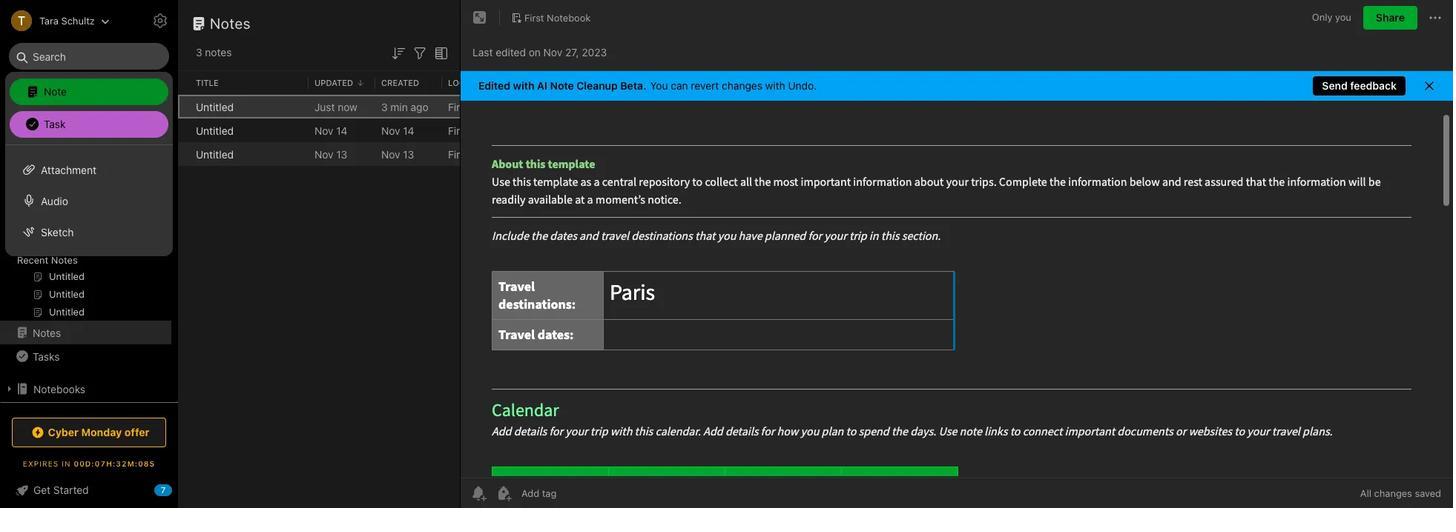 Task type: describe. For each thing, give the bounding box(es) containing it.
last
[[473, 46, 493, 58]]

notebook,
[[52, 208, 97, 220]]

icon on a note, notebook, stack or tag to add it here.
[[27, 194, 136, 233]]

expires in 00d:07h:32m:08s
[[23, 460, 155, 469]]

edited with ai note cleanup beta. you can revert changes with undo.
[[479, 79, 817, 92]]

monday
[[81, 427, 122, 439]]

it
[[75, 221, 81, 233]]

notebooks
[[33, 383, 85, 396]]

just
[[315, 101, 335, 113]]

tasks
[[33, 351, 60, 363]]

you
[[1335, 11, 1352, 23]]

shortcut
[[92, 177, 131, 189]]

just now
[[315, 101, 357, 113]]

edited
[[479, 79, 510, 92]]

notes link
[[0, 321, 171, 345]]

cell for nov 14
[[178, 119, 190, 142]]

location
[[448, 78, 490, 87]]

note button
[[10, 79, 168, 105]]

send feedback button
[[1313, 76, 1406, 96]]

home link
[[0, 116, 178, 140]]

min
[[391, 101, 408, 113]]

in
[[62, 460, 71, 469]]

2 with from the left
[[765, 79, 785, 92]]

tara schultz
[[39, 14, 95, 26]]

on inside the icon on a note, notebook, stack or tag to add it here.
[[103, 194, 114, 206]]

3 untitled from the top
[[196, 148, 234, 161]]

ago
[[411, 101, 429, 113]]

or
[[127, 208, 136, 220]]

note,
[[27, 208, 50, 220]]

View options field
[[429, 43, 450, 62]]

schultz
[[61, 14, 95, 26]]

nov inside note window element
[[544, 46, 562, 58]]

add a reminder image
[[470, 485, 487, 503]]

1 nov 13 from the left
[[315, 148, 347, 161]]

notebook inside button
[[547, 12, 591, 23]]

1 14 from the left
[[336, 124, 348, 137]]

first notebook inside 'first notebook' button
[[525, 12, 591, 23]]

27,
[[565, 46, 579, 58]]

cell for just now
[[178, 95, 190, 119]]

00d:07h:32m:08s
[[74, 460, 155, 469]]

first notebook button
[[506, 7, 596, 28]]

get started
[[33, 484, 89, 497]]

add your first shortcut
[[27, 177, 131, 189]]

new button
[[9, 78, 169, 105]]

1 horizontal spatial note
[[550, 79, 574, 92]]

on inside note window element
[[529, 46, 541, 58]]

attachment button
[[5, 154, 173, 185]]

started
[[53, 484, 89, 497]]

first
[[71, 177, 89, 189]]

send
[[1322, 79, 1348, 92]]

add tag image
[[495, 485, 513, 503]]

audio
[[41, 195, 68, 207]]

Search text field
[[19, 43, 159, 70]]

Note Editor text field
[[461, 101, 1453, 479]]

first inside button
[[525, 12, 544, 23]]

share
[[1376, 11, 1405, 24]]

group inside tree
[[0, 164, 171, 327]]

now
[[338, 101, 357, 113]]

cyber
[[48, 427, 79, 439]]

a
[[117, 194, 122, 206]]

1 nov 14 from the left
[[315, 124, 348, 137]]

3 for 3 notes
[[196, 46, 202, 59]]

click to collapse image
[[172, 481, 184, 499]]

0 vertical spatial notes
[[210, 15, 251, 32]]

here.
[[84, 221, 106, 233]]

notes
[[205, 46, 232, 59]]

your
[[48, 177, 68, 189]]

1 13 from the left
[[336, 148, 347, 161]]

audio button
[[5, 185, 173, 217]]

3 min ago
[[381, 101, 429, 113]]

icon
[[81, 194, 100, 206]]

more actions image
[[1427, 9, 1444, 27]]

Add filters field
[[411, 43, 429, 62]]

untitled for just now
[[196, 101, 234, 113]]

click
[[27, 194, 49, 206]]

revert
[[691, 79, 719, 92]]

task
[[44, 118, 66, 130]]

untitled for nov 14
[[196, 124, 234, 137]]

can
[[671, 79, 688, 92]]

cleanup
[[577, 79, 618, 92]]

all changes saved
[[1361, 488, 1442, 500]]

2 nov 14 from the left
[[381, 124, 414, 137]]

3 notes
[[196, 46, 232, 59]]



Task type: locate. For each thing, give the bounding box(es) containing it.
recent notes
[[17, 254, 78, 266]]

1 vertical spatial on
[[103, 194, 114, 206]]

expand note image
[[471, 9, 489, 27]]

2 vertical spatial notes
[[33, 327, 61, 339]]

first notebook
[[525, 12, 591, 23], [448, 101, 519, 113], [448, 124, 519, 137], [448, 148, 519, 161]]

Add tag field
[[520, 487, 631, 501]]

notebook
[[547, 12, 591, 23], [472, 101, 519, 113], [472, 124, 519, 137], [472, 148, 519, 161]]

with left ai
[[513, 79, 535, 92]]

3 inside row group
[[381, 101, 388, 113]]

1 horizontal spatial changes
[[1374, 488, 1412, 500]]

0 vertical spatial changes
[[722, 79, 763, 92]]

attachment
[[41, 164, 96, 176]]

1 horizontal spatial nov 14
[[381, 124, 414, 137]]

cyber monday offer
[[48, 427, 149, 439]]

notes up notes
[[210, 15, 251, 32]]

offer
[[124, 427, 149, 439]]

14
[[336, 124, 348, 137], [403, 124, 414, 137]]

1 horizontal spatial 3
[[381, 101, 388, 113]]

0 horizontal spatial 3
[[196, 46, 202, 59]]

changes right revert
[[722, 79, 763, 92]]

13
[[336, 148, 347, 161], [403, 148, 414, 161]]

note inside button
[[44, 85, 67, 98]]

all
[[1361, 488, 1372, 500]]

2 14 from the left
[[403, 124, 414, 137]]

2 cell from the top
[[178, 119, 190, 142]]

1 vertical spatial changes
[[1374, 488, 1412, 500]]

tara
[[39, 14, 59, 26]]

new
[[33, 85, 54, 97]]

settings image
[[151, 12, 169, 30]]

1 vertical spatial untitled
[[196, 124, 234, 137]]

changes right all
[[1374, 488, 1412, 500]]

expand notebooks image
[[4, 384, 16, 395]]

nov 14
[[315, 124, 348, 137], [381, 124, 414, 137]]

1 untitled from the top
[[196, 101, 234, 113]]

sketch button
[[5, 217, 173, 248]]

recent
[[17, 254, 48, 266]]

Help and Learning task checklist field
[[0, 479, 178, 503]]

1 horizontal spatial on
[[529, 46, 541, 58]]

sketch
[[41, 226, 74, 239]]

0 vertical spatial 3
[[196, 46, 202, 59]]

nov 13
[[315, 148, 347, 161], [381, 148, 414, 161]]

note up task
[[44, 85, 67, 98]]

0 vertical spatial on
[[529, 46, 541, 58]]

nov
[[544, 46, 562, 58], [315, 124, 334, 137], [381, 124, 400, 137], [315, 148, 334, 161], [381, 148, 400, 161]]

nov 14 down just now
[[315, 124, 348, 137]]

0 horizontal spatial 13
[[336, 148, 347, 161]]

0 vertical spatial untitled
[[196, 101, 234, 113]]

note window element
[[461, 0, 1453, 509]]

14 down now
[[336, 124, 348, 137]]

saved
[[1415, 488, 1442, 500]]

1 vertical spatial notes
[[51, 254, 78, 266]]

home
[[33, 122, 61, 135]]

note
[[550, 79, 574, 92], [44, 85, 67, 98]]

title
[[196, 78, 219, 87]]

updated
[[315, 78, 353, 87]]

note right ai
[[550, 79, 574, 92]]

1 horizontal spatial with
[[765, 79, 785, 92]]

1 horizontal spatial nov 13
[[381, 148, 414, 161]]

7
[[161, 486, 166, 496]]

with
[[513, 79, 535, 92], [765, 79, 785, 92]]

None search field
[[19, 43, 159, 70]]

group containing add your first shortcut
[[0, 164, 171, 327]]

add filters image
[[411, 44, 429, 62]]

first
[[525, 12, 544, 23], [448, 101, 469, 113], [448, 124, 469, 137], [448, 148, 469, 161]]

the
[[51, 194, 66, 206]]

2 vertical spatial untitled
[[196, 148, 234, 161]]

Account field
[[0, 6, 110, 36]]

cyber monday offer button
[[12, 418, 166, 448]]

nov 14 down min
[[381, 124, 414, 137]]

share button
[[1364, 6, 1418, 30]]

note creation menu element
[[10, 76, 168, 141]]

2 nov 13 from the left
[[381, 148, 414, 161]]

add
[[56, 221, 73, 233]]

expires
[[23, 460, 59, 469]]

14 down 3 min ago
[[403, 124, 414, 137]]

nov 13 down just now
[[315, 148, 347, 161]]

row group
[[178, 95, 709, 166]]

3 left notes
[[196, 46, 202, 59]]

3 left min
[[381, 101, 388, 113]]

1 horizontal spatial 14
[[403, 124, 414, 137]]

notes up tasks
[[33, 327, 61, 339]]

only
[[1312, 11, 1333, 23]]

2023
[[582, 46, 607, 58]]

created
[[381, 78, 419, 87]]

2 13 from the left
[[403, 148, 414, 161]]

More actions field
[[1427, 6, 1444, 30]]

1 cell from the top
[[178, 95, 190, 119]]

notes down sketch
[[51, 254, 78, 266]]

tag
[[27, 221, 41, 233]]

on left a
[[103, 194, 114, 206]]

nov 13 down min
[[381, 148, 414, 161]]

get
[[33, 484, 51, 497]]

1 vertical spatial 3
[[381, 101, 388, 113]]

0 horizontal spatial nov 14
[[315, 124, 348, 137]]

tree
[[0, 116, 178, 481]]

0 horizontal spatial note
[[44, 85, 67, 98]]

notebooks link
[[0, 378, 171, 401]]

feedback
[[1351, 79, 1397, 92]]

...
[[69, 194, 79, 206]]

0 horizontal spatial changes
[[722, 79, 763, 92]]

Sort options field
[[389, 43, 407, 62]]

notes
[[210, 15, 251, 32], [51, 254, 78, 266], [33, 327, 61, 339]]

0 horizontal spatial 14
[[336, 124, 348, 137]]

row group containing untitled
[[178, 95, 709, 166]]

13 down 3 min ago
[[403, 148, 414, 161]]

13 down now
[[336, 148, 347, 161]]

tasks button
[[0, 345, 171, 369]]

1 horizontal spatial 13
[[403, 148, 414, 161]]

ai
[[537, 79, 547, 92]]

on right edited
[[529, 46, 541, 58]]

edited
[[496, 46, 526, 58]]

last edited on nov 27, 2023
[[473, 46, 607, 58]]

0 horizontal spatial with
[[513, 79, 535, 92]]

3 for 3 min ago
[[381, 101, 388, 113]]

cell
[[178, 95, 190, 119], [178, 119, 190, 142]]

beta.
[[620, 79, 647, 92]]

add
[[27, 177, 45, 189]]

group
[[0, 164, 171, 327]]

task button
[[10, 111, 168, 138]]

to
[[44, 221, 53, 233]]

undo.
[[788, 79, 817, 92]]

0 horizontal spatial nov 13
[[315, 148, 347, 161]]

2 untitled from the top
[[196, 124, 234, 137]]

only you
[[1312, 11, 1352, 23]]

click the ...
[[27, 194, 79, 206]]

stack
[[100, 208, 124, 220]]

send feedback
[[1322, 79, 1397, 92]]

tree containing home
[[0, 116, 178, 481]]

untitled
[[196, 101, 234, 113], [196, 124, 234, 137], [196, 148, 234, 161]]

with left undo. on the right of page
[[765, 79, 785, 92]]

1 with from the left
[[513, 79, 535, 92]]

you
[[650, 79, 668, 92]]

0 horizontal spatial on
[[103, 194, 114, 206]]



Task type: vqa. For each thing, say whether or not it's contained in the screenshot.
Main 'element'
no



